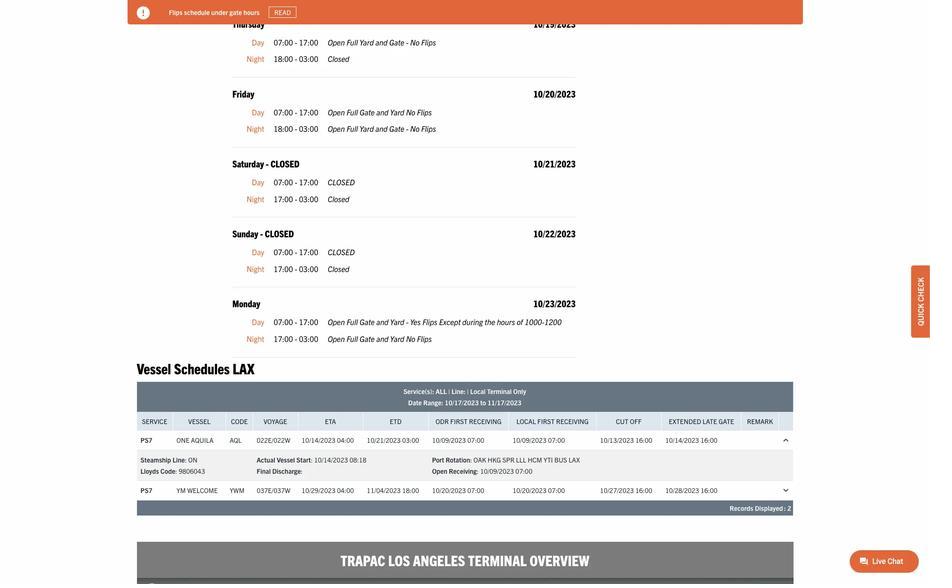 Task type: vqa. For each thing, say whether or not it's contained in the screenshot.


Task type: describe. For each thing, give the bounding box(es) containing it.
steamship line : on lloyds code : 9806043
[[141, 456, 205, 475]]

rotation
[[446, 456, 470, 464]]

los
[[388, 551, 410, 569]]

open full gate and yard no flips for 17:00
[[328, 107, 432, 117]]

hkg
[[488, 456, 501, 464]]

friday
[[232, 88, 254, 99]]

closed for sunday - closed
[[328, 264, 349, 273]]

ym
[[177, 486, 186, 495]]

read
[[274, 8, 291, 16]]

saturday - closed
[[232, 158, 300, 169]]

03:00 for sunday - closed
[[299, 264, 318, 273]]

10/14/2023 04:00
[[302, 436, 354, 445]]

first for odr
[[451, 417, 468, 426]]

10/29/2023 04:00
[[302, 486, 354, 495]]

actual vessel start : 10/14/2023 08:18 final discharge :
[[257, 456, 367, 475]]

service(s):
[[404, 387, 434, 396]]

service
[[142, 417, 167, 426]]

1 vertical spatial terminal
[[468, 551, 527, 569]]

open full gate and yard -  yes flips except during the hours of 1000-1200
[[328, 317, 562, 327]]

and for thursday
[[376, 37, 388, 47]]

displayed
[[755, 504, 783, 512]]

angeles
[[413, 551, 465, 569]]

schedule
[[184, 8, 210, 16]]

: left the oak in the right bottom of the page
[[470, 456, 472, 464]]

late
[[703, 417, 717, 426]]

: down 10/14/2023 04:00
[[311, 456, 313, 464]]

open full gate and yard no flips for 03:00
[[328, 334, 432, 343]]

and for monday
[[377, 317, 389, 327]]

10/17/2023
[[445, 398, 479, 407]]

cut
[[616, 417, 629, 426]]

ywm
[[230, 486, 245, 495]]

check
[[916, 277, 926, 302]]

04:00 for 10/29/2023 04:00
[[337, 486, 354, 495]]

yes
[[410, 317, 421, 327]]

0 vertical spatial code
[[231, 417, 248, 426]]

of
[[517, 317, 523, 327]]

16:00 for 10/28/2023 16:00
[[701, 486, 718, 495]]

11/04/2023
[[367, 486, 401, 495]]

10/27/2023
[[600, 486, 634, 495]]

10/19/2023
[[534, 18, 576, 29]]

ym welcome
[[177, 486, 218, 495]]

yti
[[544, 456, 553, 464]]

10/13/2023
[[600, 436, 634, 445]]

18:00 - 03:00 for thursday
[[274, 54, 318, 63]]

2 | from the left
[[467, 387, 469, 396]]

quick check link
[[912, 265, 930, 338]]

07:00 inside port rotation : oak hkg spr lll hcm yti bus lax open receiving : 10/09/2023 07:00
[[516, 467, 533, 475]]

monday
[[232, 298, 260, 309]]

and for friday
[[377, 107, 389, 117]]

lll
[[516, 456, 526, 464]]

10/28/2023
[[666, 486, 699, 495]]

line:
[[452, 387, 466, 396]]

vessel schedules lax
[[137, 359, 255, 377]]

open full yard and gate - no flips for 17:00
[[328, 37, 436, 47]]

day for monday
[[252, 317, 264, 327]]

odr first receiving
[[436, 417, 502, 426]]

one
[[177, 436, 190, 445]]

local inside service(s): all | line: | local terminal only date range: 10/17/2023 to 11/17/2023
[[470, 387, 486, 396]]

line
[[173, 456, 185, 464]]

07:00 - 17:00 for thursday
[[274, 37, 318, 47]]

receiving inside port rotation : oak hkg spr lll hcm yti bus lax open receiving : 10/09/2023 07:00
[[449, 467, 477, 475]]

: left on
[[185, 456, 187, 464]]

remark
[[747, 417, 773, 426]]

saturday
[[232, 158, 264, 169]]

0 horizontal spatial lax
[[233, 359, 255, 377]]

voyage
[[264, 417, 287, 426]]

terminal inside service(s): all | line: | local terminal only date range: 10/17/2023 to 11/17/2023
[[487, 387, 512, 396]]

1000-
[[525, 317, 545, 327]]

: down the oak in the right bottom of the page
[[477, 467, 479, 475]]

date
[[408, 398, 422, 407]]

11/17/2023
[[488, 398, 522, 407]]

off
[[630, 417, 642, 426]]

vessel for vessel schedules lax
[[137, 359, 171, 377]]

full for friday
[[347, 107, 358, 117]]

sunday - closed
[[232, 228, 294, 239]]

10/28/2023 16:00
[[666, 486, 718, 495]]

one aquila
[[177, 436, 214, 445]]

10/14/2023 for 10/14/2023 04:00
[[302, 436, 336, 445]]

except
[[439, 317, 461, 327]]

ps7 for one aquila
[[141, 436, 152, 445]]

10/13/2023 16:00
[[600, 436, 653, 445]]

extended late gate
[[669, 417, 734, 426]]

under
[[211, 8, 228, 16]]

1 | from the left
[[449, 387, 450, 396]]

1 vertical spatial hours
[[497, 317, 515, 327]]

10/09/2023 down odr
[[432, 436, 466, 445]]

records displayed : 2
[[730, 504, 792, 512]]

discharge
[[272, 467, 301, 475]]

odr
[[436, 417, 449, 426]]

10/09/2023 up hcm
[[513, 436, 547, 445]]

sunday
[[232, 228, 258, 239]]

10/29/2023
[[302, 486, 336, 495]]

port
[[432, 456, 444, 464]]

037e/037w
[[257, 486, 290, 495]]

lloyds
[[141, 467, 159, 475]]

10/27/2023 16:00
[[600, 486, 653, 495]]

10/14/2023 inside actual vessel start : 10/14/2023 08:18 final discharge :
[[314, 456, 348, 464]]

closed for thursday
[[328, 54, 349, 63]]

03:00 for monday
[[299, 334, 318, 343]]

1200
[[545, 317, 562, 327]]

3 full from the top
[[347, 124, 358, 133]]

18:00 for friday
[[274, 124, 293, 133]]

1 10/20/2023 07:00 from the left
[[432, 486, 485, 495]]

08:18
[[350, 456, 367, 464]]

night for friday
[[247, 124, 264, 133]]

night for sunday - closed
[[247, 264, 264, 273]]

07:00 - 17:00 for friday
[[274, 107, 318, 117]]

10/21/2023 for 10/21/2023 03:00
[[367, 436, 401, 445]]



Task type: locate. For each thing, give the bounding box(es) containing it.
read link
[[269, 6, 296, 18]]

flips schedule under gate hours
[[169, 8, 259, 16]]

| right all
[[449, 387, 450, 396]]

9806043
[[179, 467, 205, 475]]

1 horizontal spatial |
[[467, 387, 469, 396]]

1 horizontal spatial code
[[231, 417, 248, 426]]

1 17:00 - 03:00 from the top
[[274, 194, 318, 203]]

2 night from the top
[[247, 124, 264, 133]]

on
[[188, 456, 197, 464]]

2 vertical spatial vessel
[[277, 456, 295, 464]]

receiving for local first receiving
[[556, 417, 589, 426]]

0 horizontal spatial hours
[[243, 8, 259, 16]]

0 vertical spatial local
[[470, 387, 486, 396]]

1 ps7 from the top
[[141, 436, 152, 445]]

10/20/2023 07:00 down rotation
[[432, 486, 485, 495]]

1 10/09/2023 07:00 from the left
[[432, 436, 485, 445]]

1 vertical spatial vessel
[[188, 417, 211, 426]]

: down start
[[301, 467, 303, 475]]

10/14/2023 down extended
[[666, 436, 699, 445]]

1 horizontal spatial 10/21/2023
[[534, 158, 576, 169]]

aquila
[[191, 436, 214, 445]]

local first receiving
[[517, 417, 589, 426]]

trapac
[[341, 551, 385, 569]]

10/09/2023 07:00 up rotation
[[432, 436, 485, 445]]

07:00 - 17:00 for sunday - closed
[[274, 247, 318, 257]]

1 horizontal spatial lax
[[569, 456, 580, 464]]

0 horizontal spatial 10/21/2023
[[367, 436, 401, 445]]

07:00
[[274, 37, 293, 47], [274, 107, 293, 117], [274, 177, 293, 187], [274, 247, 293, 257], [274, 317, 293, 327], [468, 436, 485, 445], [548, 436, 565, 445], [516, 467, 533, 475], [468, 486, 485, 495], [548, 486, 565, 495]]

10/21/2023 for 10/21/2023
[[534, 158, 576, 169]]

2 open full yard and gate - no flips from the top
[[328, 124, 436, 133]]

open
[[328, 37, 345, 47], [328, 107, 345, 117], [328, 124, 345, 133], [328, 317, 345, 327], [328, 334, 345, 343], [432, 467, 448, 475]]

2 vertical spatial 17:00 - 03:00
[[274, 334, 318, 343]]

day down the sunday - closed
[[252, 247, 264, 257]]

10/09/2023
[[432, 436, 466, 445], [513, 436, 547, 445], [480, 467, 514, 475]]

1 18:00 - 03:00 from the top
[[274, 54, 318, 63]]

full for thursday
[[347, 37, 358, 47]]

1 vertical spatial code
[[161, 467, 175, 475]]

16:00 for 10/13/2023 16:00
[[636, 436, 653, 445]]

04:00 for 10/14/2023 04:00
[[337, 436, 354, 445]]

5 night from the top
[[247, 334, 264, 343]]

04:00 up 08:18
[[337, 436, 354, 445]]

10/14/2023 for 10/14/2023 16:00
[[666, 436, 699, 445]]

night
[[247, 54, 264, 63], [247, 124, 264, 133], [247, 194, 264, 203], [247, 264, 264, 273], [247, 334, 264, 343]]

2 horizontal spatial vessel
[[277, 456, 295, 464]]

0 horizontal spatial first
[[451, 417, 468, 426]]

2 18:00 - 03:00 from the top
[[274, 124, 318, 133]]

night down the monday
[[247, 334, 264, 343]]

03:00 for thursday
[[299, 54, 318, 63]]

4 full from the top
[[347, 317, 358, 327]]

10/20/2023
[[534, 88, 576, 99], [432, 486, 466, 495], [513, 486, 547, 495]]

2 first from the left
[[538, 417, 555, 426]]

1 vertical spatial 17:00 - 03:00
[[274, 264, 318, 273]]

5 07:00 - 17:00 from the top
[[274, 317, 318, 327]]

full
[[347, 37, 358, 47], [347, 107, 358, 117], [347, 124, 358, 133], [347, 317, 358, 327], [347, 334, 358, 343]]

eta
[[325, 417, 336, 426]]

local down 11/17/2023
[[517, 417, 536, 426]]

1 horizontal spatial first
[[538, 417, 555, 426]]

receiving for odr first receiving
[[469, 417, 502, 426]]

16:00 down off
[[636, 436, 653, 445]]

1 vertical spatial ps7
[[141, 486, 152, 495]]

day down the friday
[[252, 107, 264, 117]]

vessel for vessel
[[188, 417, 211, 426]]

receiving down to
[[469, 417, 502, 426]]

2 full from the top
[[347, 107, 358, 117]]

-
[[295, 37, 297, 47], [406, 37, 409, 47], [295, 54, 297, 63], [295, 107, 297, 117], [295, 124, 297, 133], [406, 124, 409, 133], [266, 158, 269, 169], [295, 177, 297, 187], [295, 194, 297, 203], [260, 228, 263, 239], [295, 247, 297, 257], [295, 264, 297, 273], [295, 317, 297, 327], [406, 317, 409, 327], [295, 334, 297, 343]]

1 first from the left
[[451, 417, 468, 426]]

1 horizontal spatial hours
[[497, 317, 515, 327]]

1 horizontal spatial 10/20/2023 07:00
[[513, 486, 565, 495]]

day down the monday
[[252, 317, 264, 327]]

oak
[[474, 456, 486, 464]]

17:00 - 03:00 for saturday - closed
[[274, 194, 318, 203]]

1 closed from the top
[[328, 54, 349, 63]]

18:00 - 03:00 for friday
[[274, 124, 318, 133]]

10/14/2023 down eta
[[302, 436, 336, 445]]

:
[[185, 456, 187, 464], [311, 456, 313, 464], [470, 456, 472, 464], [175, 467, 177, 475], [301, 467, 303, 475], [477, 467, 479, 475], [784, 504, 786, 512]]

1 vertical spatial open full gate and yard no flips
[[328, 334, 432, 343]]

night up the sunday - closed
[[247, 194, 264, 203]]

10/09/2023 down hkg
[[480, 467, 514, 475]]

terminal
[[487, 387, 512, 396], [468, 551, 527, 569]]

0 horizontal spatial vessel
[[137, 359, 171, 377]]

10/14/2023 down 10/14/2023 04:00
[[314, 456, 348, 464]]

open inside port rotation : oak hkg spr lll hcm yti bus lax open receiving : 10/09/2023 07:00
[[432, 467, 448, 475]]

lax inside port rotation : oak hkg spr lll hcm yti bus lax open receiving : 10/09/2023 07:00
[[569, 456, 580, 464]]

welcome
[[187, 486, 218, 495]]

1 vertical spatial closed
[[328, 194, 349, 203]]

1 vertical spatial lax
[[569, 456, 580, 464]]

10/09/2023 inside port rotation : oak hkg spr lll hcm yti bus lax open receiving : 10/09/2023 07:00
[[480, 467, 514, 475]]

18:00
[[274, 54, 293, 63], [274, 124, 293, 133], [402, 486, 419, 495]]

0 vertical spatial 18:00
[[274, 54, 293, 63]]

10/22/2023
[[534, 228, 576, 239]]

open full yard and gate - no flips
[[328, 37, 436, 47], [328, 124, 436, 133]]

10/09/2023 07:00
[[432, 436, 485, 445], [513, 436, 565, 445]]

17:00 - 03:00 for sunday - closed
[[274, 264, 318, 273]]

0 vertical spatial terminal
[[487, 387, 512, 396]]

2 10/20/2023 07:00 from the left
[[513, 486, 565, 495]]

1 vertical spatial open full yard and gate - no flips
[[328, 124, 436, 133]]

0 vertical spatial 04:00
[[337, 436, 354, 445]]

ps7 for ym welcome
[[141, 486, 152, 495]]

10/14/2023 16:00
[[666, 436, 718, 445]]

5 full from the top
[[347, 334, 358, 343]]

4 day from the top
[[252, 247, 264, 257]]

2
[[788, 504, 792, 512]]

code down line
[[161, 467, 175, 475]]

quick
[[916, 303, 926, 326]]

closed
[[328, 54, 349, 63], [328, 194, 349, 203], [328, 264, 349, 273]]

: left 2
[[784, 504, 786, 512]]

5 day from the top
[[252, 317, 264, 327]]

1 vertical spatial local
[[517, 417, 536, 426]]

2 closed from the top
[[328, 194, 349, 203]]

lax right bus
[[569, 456, 580, 464]]

04:00 right 10/29/2023
[[337, 486, 354, 495]]

1 full from the top
[[347, 37, 358, 47]]

gate
[[389, 37, 404, 47], [360, 107, 375, 117], [389, 124, 404, 133], [360, 317, 375, 327], [360, 334, 375, 343], [719, 417, 734, 426]]

hcm
[[528, 456, 542, 464]]

10/20/2023 07:00 down hcm
[[513, 486, 565, 495]]

16:00 for 10/27/2023 16:00
[[636, 486, 653, 495]]

start
[[297, 456, 311, 464]]

day for saturday - closed
[[252, 177, 264, 187]]

first up yti
[[538, 417, 555, 426]]

first right odr
[[451, 417, 468, 426]]

18:00 down read
[[274, 54, 293, 63]]

records
[[730, 504, 754, 512]]

2 17:00 - 03:00 from the top
[[274, 264, 318, 273]]

ps7 down "lloyds"
[[141, 486, 152, 495]]

1 horizontal spatial 10/09/2023 07:00
[[513, 436, 565, 445]]

16:00 for 10/14/2023 16:00
[[701, 436, 718, 445]]

2 07:00 - 17:00 from the top
[[274, 107, 318, 117]]

17:00
[[299, 37, 318, 47], [299, 107, 318, 117], [299, 177, 318, 187], [274, 194, 293, 203], [299, 247, 318, 257], [274, 264, 293, 273], [299, 317, 318, 327], [274, 334, 293, 343]]

only
[[513, 387, 526, 396]]

18:00 right 11/04/2023
[[402, 486, 419, 495]]

03:00
[[299, 54, 318, 63], [299, 124, 318, 133], [299, 194, 318, 203], [299, 264, 318, 273], [299, 334, 318, 343], [402, 436, 419, 445]]

1 vertical spatial 18:00
[[274, 124, 293, 133]]

07:00 - 17:00 for saturday - closed
[[274, 177, 318, 187]]

day for thursday
[[252, 37, 264, 47]]

| right line:
[[467, 387, 469, 396]]

open full gate and yard no flips
[[328, 107, 432, 117], [328, 334, 432, 343]]

17:00 - 03:00 for monday
[[274, 334, 318, 343]]

2 open full gate and yard no flips from the top
[[328, 334, 432, 343]]

etd
[[390, 417, 402, 426]]

all
[[436, 387, 447, 396]]

spr
[[503, 456, 515, 464]]

solid image
[[137, 7, 150, 20]]

final
[[257, 467, 271, 475]]

cut off
[[616, 417, 642, 426]]

actual
[[257, 456, 275, 464]]

2 vertical spatial 18:00
[[402, 486, 419, 495]]

lax right schedules
[[233, 359, 255, 377]]

1 vertical spatial 18:00 - 03:00
[[274, 124, 318, 133]]

night up the monday
[[247, 264, 264, 273]]

2 vertical spatial closed
[[328, 264, 349, 273]]

code up aql
[[231, 417, 248, 426]]

day for sunday - closed
[[252, 247, 264, 257]]

during
[[463, 317, 483, 327]]

receiving down rotation
[[449, 467, 477, 475]]

vessel inside actual vessel start : 10/14/2023 08:18 final discharge :
[[277, 456, 295, 464]]

0 vertical spatial closed
[[328, 54, 349, 63]]

07:00 - 17:00
[[274, 37, 318, 47], [274, 107, 318, 117], [274, 177, 318, 187], [274, 247, 318, 257], [274, 317, 318, 327]]

16:00 down late
[[701, 436, 718, 445]]

day
[[252, 37, 264, 47], [252, 107, 264, 117], [252, 177, 264, 187], [252, 247, 264, 257], [252, 317, 264, 327]]

0 vertical spatial open full yard and gate - no flips
[[328, 37, 436, 47]]

0 horizontal spatial 10/09/2023 07:00
[[432, 436, 485, 445]]

0 horizontal spatial |
[[449, 387, 450, 396]]

night for saturday - closed
[[247, 194, 264, 203]]

aql
[[230, 436, 242, 445]]

3 17:00 - 03:00 from the top
[[274, 334, 318, 343]]

18:00 up saturday - closed
[[274, 124, 293, 133]]

night for thursday
[[247, 54, 264, 63]]

18:00 for thursday
[[274, 54, 293, 63]]

hours up the thursday
[[243, 8, 259, 16]]

ps7
[[141, 436, 152, 445], [141, 486, 152, 495]]

10/20/2023 07:00
[[432, 486, 485, 495], [513, 486, 565, 495]]

|
[[449, 387, 450, 396], [467, 387, 469, 396]]

0 vertical spatial 17:00 - 03:00
[[274, 194, 318, 203]]

thursday
[[232, 18, 265, 29]]

0 vertical spatial 10/21/2023
[[534, 158, 576, 169]]

4 07:00 - 17:00 from the top
[[274, 247, 318, 257]]

1 04:00 from the top
[[337, 436, 354, 445]]

night up saturday
[[247, 124, 264, 133]]

the
[[485, 317, 495, 327]]

day down the thursday
[[252, 37, 264, 47]]

0 vertical spatial ps7
[[141, 436, 152, 445]]

1 day from the top
[[252, 37, 264, 47]]

0 vertical spatial 18:00 - 03:00
[[274, 54, 318, 63]]

1 night from the top
[[247, 54, 264, 63]]

service(s): all | line: | local terminal only date range: 10/17/2023 to 11/17/2023
[[404, 387, 526, 407]]

night down the thursday
[[247, 54, 264, 63]]

lax
[[233, 359, 255, 377], [569, 456, 580, 464]]

: down line
[[175, 467, 177, 475]]

3 day from the top
[[252, 177, 264, 187]]

0 horizontal spatial local
[[470, 387, 486, 396]]

bus
[[555, 456, 567, 464]]

full for monday
[[347, 317, 358, 327]]

day down saturday - closed
[[252, 177, 264, 187]]

quick check
[[916, 277, 926, 326]]

gate
[[229, 8, 242, 16]]

hours left of on the right bottom
[[497, 317, 515, 327]]

16:00 right 10/27/2023
[[636, 486, 653, 495]]

03:00 for friday
[[299, 124, 318, 133]]

closed
[[271, 158, 300, 169], [328, 177, 355, 187], [265, 228, 294, 239], [328, 247, 355, 257]]

07:00 - 17:00 for monday
[[274, 317, 318, 327]]

1 open full gate and yard no flips from the top
[[328, 107, 432, 117]]

1 horizontal spatial local
[[517, 417, 536, 426]]

night for monday
[[247, 334, 264, 343]]

1 open full yard and gate - no flips from the top
[[328, 37, 436, 47]]

closed for saturday - closed
[[328, 194, 349, 203]]

2 10/09/2023 07:00 from the left
[[513, 436, 565, 445]]

local up to
[[470, 387, 486, 396]]

extended
[[669, 417, 701, 426]]

1 vertical spatial 04:00
[[337, 486, 354, 495]]

trapac los angeles terminal overview
[[341, 551, 590, 569]]

10/21/2023 03:00
[[367, 436, 419, 445]]

10/23/2023
[[534, 298, 576, 309]]

17:00 - 03:00
[[274, 194, 318, 203], [274, 264, 318, 273], [274, 334, 318, 343]]

code
[[231, 417, 248, 426], [161, 467, 175, 475]]

open full yard and gate - no flips for 03:00
[[328, 124, 436, 133]]

11/04/2023 18:00
[[367, 486, 419, 495]]

16:00 right "10/28/2023"
[[701, 486, 718, 495]]

day for friday
[[252, 107, 264, 117]]

receiving up bus
[[556, 417, 589, 426]]

03:00 for saturday - closed
[[299, 194, 318, 203]]

1 07:00 - 17:00 from the top
[[274, 37, 318, 47]]

04:00
[[337, 436, 354, 445], [337, 486, 354, 495]]

0 vertical spatial hours
[[243, 8, 259, 16]]

0 horizontal spatial 10/20/2023 07:00
[[432, 486, 485, 495]]

2 04:00 from the top
[[337, 486, 354, 495]]

code inside steamship line : on lloyds code : 9806043
[[161, 467, 175, 475]]

to
[[480, 398, 486, 407]]

2 ps7 from the top
[[141, 486, 152, 495]]

0 vertical spatial vessel
[[137, 359, 171, 377]]

receiving
[[469, 417, 502, 426], [556, 417, 589, 426], [449, 467, 477, 475]]

no
[[410, 37, 420, 47], [406, 107, 415, 117], [410, 124, 420, 133], [406, 334, 415, 343]]

3 closed from the top
[[328, 264, 349, 273]]

0 horizontal spatial code
[[161, 467, 175, 475]]

1 vertical spatial 10/21/2023
[[367, 436, 401, 445]]

4 night from the top
[[247, 264, 264, 273]]

3 night from the top
[[247, 194, 264, 203]]

ps7 down service
[[141, 436, 152, 445]]

10/21/2023
[[534, 158, 576, 169], [367, 436, 401, 445]]

3 07:00 - 17:00 from the top
[[274, 177, 318, 187]]

1 horizontal spatial vessel
[[188, 417, 211, 426]]

overview
[[530, 551, 590, 569]]

first for local
[[538, 417, 555, 426]]

10/09/2023 07:00 up hcm
[[513, 436, 565, 445]]

2 day from the top
[[252, 107, 264, 117]]

0 vertical spatial lax
[[233, 359, 255, 377]]

0 vertical spatial open full gate and yard no flips
[[328, 107, 432, 117]]



